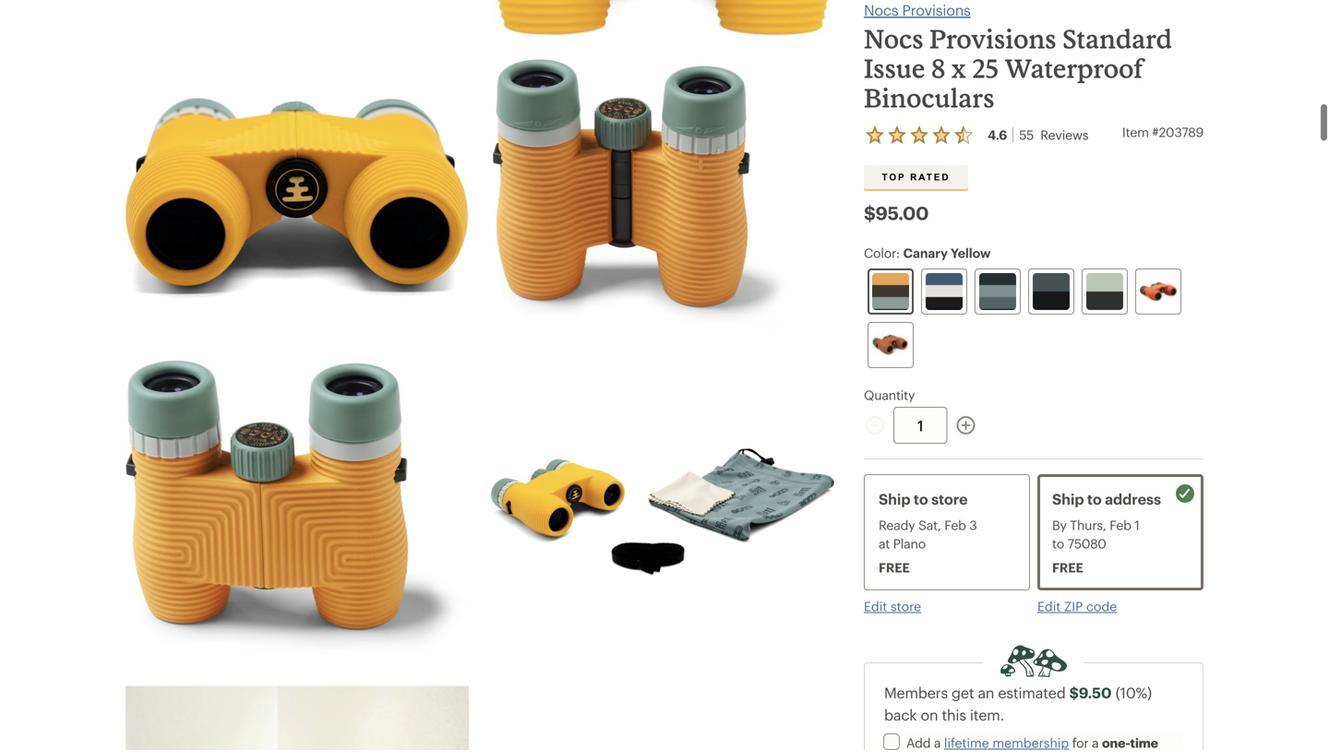 Task type: describe. For each thing, give the bounding box(es) containing it.
to for address
[[1088, 491, 1102, 508]]

waterproof
[[1005, 53, 1143, 84]]

members get an estimated $9.50 (10%) back on this item.
[[885, 685, 1152, 724]]

binoculars
[[864, 82, 995, 113]]

color: canary yellow image
[[873, 273, 909, 310]]

top rated
[[882, 172, 951, 182]]

decrement quantity image
[[864, 415, 886, 437]]

ship for ship to store
[[879, 491, 911, 508]]

edit for edit zip code
[[1038, 599, 1061, 614]]

$9.50
[[1070, 685, 1112, 702]]

ready sat, feb 3 at plano free
[[879, 518, 977, 575]]

address
[[1105, 491, 1162, 508]]

item.
[[970, 707, 1005, 724]]

on
[[921, 707, 938, 724]]

color: canary yellow
[[864, 246, 991, 260]]

75080
[[1068, 536, 1107, 551]]

rated
[[911, 172, 951, 182]]

color: poppy image
[[1140, 283, 1177, 301]]

55
[[1019, 127, 1034, 142]]

feb for thurs,
[[1110, 518, 1132, 533]]

1 vertical spatial provisions
[[930, 23, 1057, 54]]

sat,
[[919, 518, 941, 533]]

3
[[970, 518, 977, 533]]

x
[[951, 53, 967, 84]]

an
[[978, 685, 995, 702]]

to for store
[[914, 491, 929, 508]]

inherit color_13 5 3 image
[[1174, 483, 1197, 505]]

0 vertical spatial provisions
[[903, 1, 971, 18]]

$95.00
[[864, 202, 929, 224]]

edit for edit store
[[864, 599, 888, 614]]

(10%)
[[1116, 685, 1152, 702]]

1 nocs from the top
[[864, 1, 899, 18]]

to inside "by thurs, feb 1 to 75080 free"
[[1053, 536, 1065, 551]]

zip
[[1065, 599, 1083, 614]]

quantity
[[864, 388, 915, 403]]

ready
[[879, 518, 915, 533]]

store inside button
[[891, 599, 922, 614]]

8
[[931, 53, 946, 84]]

at
[[879, 536, 890, 551]]

estimated
[[998, 685, 1066, 702]]

1 horizontal spatial store
[[932, 491, 968, 508]]

color: glacial blue image
[[1087, 273, 1124, 310]]

nocs provisions nocs provisions standard issue 8 x 25 waterproof binoculars
[[864, 1, 1172, 113]]

4.6
[[988, 127, 1007, 142]]



Task type: vqa. For each thing, say whether or not it's contained in the screenshot.
code
yes



Task type: locate. For each thing, give the bounding box(es) containing it.
free down at
[[879, 560, 910, 575]]

edit left zip
[[1038, 599, 1061, 614]]

feb for sat,
[[945, 518, 966, 533]]

1 horizontal spatial edit
[[1038, 599, 1061, 614]]

code
[[1087, 599, 1117, 614]]

this
[[942, 707, 967, 724]]

by
[[1053, 518, 1067, 533]]

free for plano
[[879, 560, 910, 575]]

1 edit from the left
[[864, 599, 888, 614]]

free for 75080
[[1053, 560, 1084, 575]]

0 horizontal spatial free
[[879, 560, 910, 575]]

1
[[1135, 518, 1140, 533]]

color:
[[864, 246, 900, 260]]

ship to address
[[1053, 491, 1162, 508]]

1 free from the left
[[879, 560, 910, 575]]

0 horizontal spatial to
[[914, 491, 929, 508]]

top rated button
[[864, 165, 969, 189]]

0 vertical spatial nocs
[[864, 1, 899, 18]]

to up sat,
[[914, 491, 929, 508]]

1 vertical spatial nocs
[[864, 23, 924, 54]]

2 ship from the left
[[1053, 491, 1084, 508]]

increment quantity image
[[955, 415, 977, 437]]

item
[[1123, 125, 1149, 139]]

yellow
[[951, 246, 991, 260]]

edit zip code
[[1038, 599, 1117, 614]]

55 reviews
[[1019, 127, 1089, 142]]

to down by
[[1053, 536, 1065, 551]]

feb left 1
[[1110, 518, 1132, 533]]

1 ship from the left
[[879, 491, 911, 508]]

to
[[914, 491, 929, 508], [1088, 491, 1102, 508], [1053, 536, 1065, 551]]

by thurs, feb 1 to 75080 free
[[1053, 518, 1140, 575]]

None number field
[[894, 407, 948, 444]]

top
[[882, 172, 906, 182]]

ship up by
[[1053, 491, 1084, 508]]

edit zip code button
[[1038, 598, 1117, 615]]

color: cobalt blue ii image
[[926, 273, 963, 310]]

to up thurs,
[[1088, 491, 1102, 508]]

1 vertical spatial store
[[891, 599, 922, 614]]

nocs provisions link
[[864, 0, 971, 20]]

issue
[[864, 53, 926, 84]]

nocs up issue
[[864, 1, 899, 18]]

item #203789
[[1123, 125, 1204, 139]]

members
[[885, 685, 948, 702]]

0 horizontal spatial edit
[[864, 599, 888, 614]]

1 feb from the left
[[945, 518, 966, 533]]

0 horizontal spatial feb
[[945, 518, 966, 533]]

store
[[932, 491, 968, 508], [891, 599, 922, 614]]

standard
[[1063, 23, 1172, 54]]

2 nocs from the top
[[864, 23, 924, 54]]

reviews
[[1041, 127, 1089, 142]]

plano
[[894, 536, 926, 551]]

1 horizontal spatial to
[[1053, 536, 1065, 551]]

canary
[[903, 246, 948, 260]]

feb left 3
[[945, 518, 966, 533]]

2 horizontal spatial to
[[1088, 491, 1102, 508]]

0 vertical spatial store
[[932, 491, 968, 508]]

1 horizontal spatial feb
[[1110, 518, 1132, 533]]

store down "plano"
[[891, 599, 922, 614]]

25
[[973, 53, 999, 84]]

provisions down nocs provisions link
[[930, 23, 1057, 54]]

#203789
[[1153, 125, 1204, 139]]

1 horizontal spatial ship
[[1053, 491, 1084, 508]]

nocs
[[864, 1, 899, 18], [864, 23, 924, 54]]

2 feb from the left
[[1110, 518, 1132, 533]]

nocs down nocs provisions link
[[864, 23, 924, 54]]

ship to store
[[879, 491, 968, 508]]

edit store button
[[864, 598, 922, 615]]

2 free from the left
[[1053, 560, 1084, 575]]

get
[[952, 685, 974, 702]]

free down 75080
[[1053, 560, 1084, 575]]

feb inside ready sat, feb 3 at plano free
[[945, 518, 966, 533]]

feb
[[945, 518, 966, 533], [1110, 518, 1132, 533]]

ship up ready
[[879, 491, 911, 508]]

free inside ready sat, feb 3 at plano free
[[879, 560, 910, 575]]

edit
[[864, 599, 888, 614], [1038, 599, 1061, 614]]

back
[[885, 707, 917, 724]]

color: cypress green image
[[1033, 273, 1070, 310]]

store up sat,
[[932, 491, 968, 508]]

provisions up "8"
[[903, 1, 971, 18]]

2 edit from the left
[[1038, 599, 1061, 614]]

0 horizontal spatial store
[[891, 599, 922, 614]]

color: cypress image
[[980, 273, 1017, 310]]

ship for ship to address
[[1053, 491, 1084, 508]]

feb inside "by thurs, feb 1 to 75080 free"
[[1110, 518, 1132, 533]]

thurs,
[[1070, 518, 1107, 533]]

color: poppy orange ii image
[[873, 335, 909, 356]]

edit down at
[[864, 599, 888, 614]]

1 horizontal spatial free
[[1053, 560, 1084, 575]]

free
[[879, 560, 910, 575], [1053, 560, 1084, 575]]

free inside "by thurs, feb 1 to 75080 free"
[[1053, 560, 1084, 575]]

edit store
[[864, 599, 922, 614]]

0 horizontal spatial ship
[[879, 491, 911, 508]]

provisions
[[903, 1, 971, 18], [930, 23, 1057, 54]]

ship
[[879, 491, 911, 508], [1053, 491, 1084, 508]]



